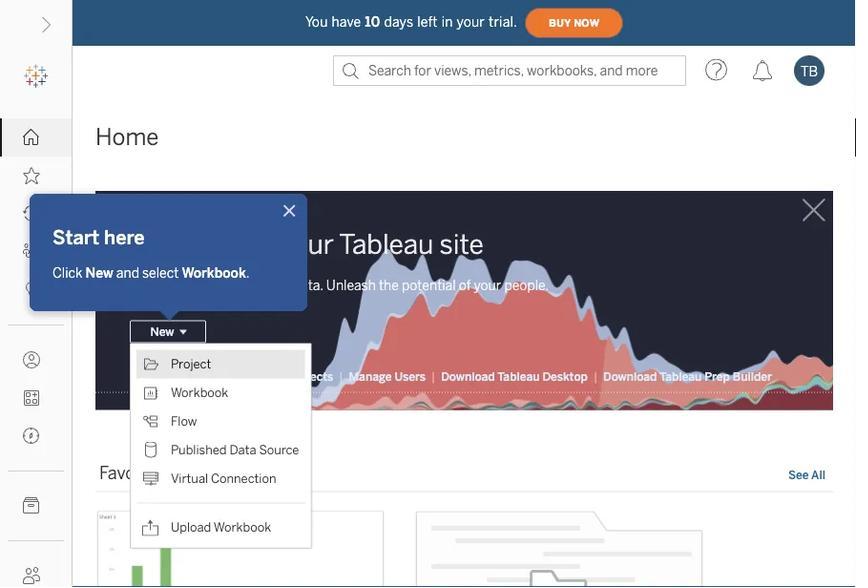 Task type: locate. For each thing, give the bounding box(es) containing it.
manage
[[242, 369, 285, 383], [349, 369, 392, 383]]

manage projects link
[[241, 368, 334, 384]]

download right desktop
[[603, 369, 657, 383]]

0 vertical spatial upload
[[131, 369, 169, 383]]

| right desktop
[[594, 369, 598, 383]]

1 manage from the left
[[242, 369, 285, 383]]

external assets image
[[23, 497, 40, 514]]

1 horizontal spatial the
[[379, 277, 399, 293]]

home
[[95, 124, 159, 151]]

menu
[[131, 344, 311, 547]]

0 horizontal spatial manage
[[242, 369, 285, 383]]

download right users
[[441, 369, 495, 383]]

manage users link
[[348, 368, 427, 384]]

| right users
[[431, 369, 435, 383]]

navigation panel element
[[0, 57, 72, 587]]

workbook down the connection
[[214, 520, 271, 535]]

the right unleash
[[379, 277, 399, 293]]

upload for upload workbook
[[171, 520, 211, 535]]

upload left project
[[131, 369, 169, 383]]

left
[[417, 14, 438, 30]]

2 the from the left
[[379, 277, 399, 293]]

recents image
[[23, 205, 40, 222]]

2 download from the left
[[603, 369, 657, 383]]

of right potential
[[459, 277, 471, 293]]

buy
[[549, 17, 571, 29]]

new up project
[[150, 325, 174, 339]]

upload down virtual
[[171, 520, 211, 535]]

1 horizontal spatial manage
[[349, 369, 392, 383]]

1 | from the left
[[233, 369, 237, 383]]

tableau up unleash
[[339, 228, 434, 260]]

0 horizontal spatial of
[[247, 277, 259, 293]]

users image
[[23, 567, 40, 584]]

unleash
[[326, 277, 376, 293]]

0 horizontal spatial upload
[[131, 369, 169, 383]]

| right the projects
[[339, 369, 343, 383]]

0 horizontal spatial the
[[184, 277, 203, 293]]

new left and
[[85, 265, 113, 281]]

explore image
[[23, 428, 40, 445]]

tableau left desktop
[[498, 369, 540, 383]]

your right the "in"
[[457, 14, 485, 30]]

| right project
[[233, 369, 237, 383]]

0 horizontal spatial download
[[441, 369, 495, 383]]

manage left users
[[349, 369, 392, 383]]

download
[[441, 369, 495, 383], [603, 369, 657, 383]]

10
[[365, 14, 380, 30]]

the
[[184, 277, 203, 293], [379, 277, 399, 293]]

your right '.'
[[262, 277, 290, 293]]

of
[[247, 277, 259, 293], [459, 277, 471, 293]]

1 horizontal spatial new
[[150, 325, 174, 339]]

2 manage from the left
[[349, 369, 392, 383]]

.
[[246, 265, 250, 281]]

prep
[[705, 369, 730, 383]]

tableau left prep
[[660, 369, 702, 383]]

2 of from the left
[[459, 277, 471, 293]]

virtual
[[171, 471, 208, 486]]

published
[[171, 442, 227, 458]]

see all link
[[788, 466, 826, 486]]

all
[[811, 468, 826, 481]]

you
[[305, 14, 328, 30]]

2 | from the left
[[339, 369, 343, 383]]

welcome to your tableau site
[[130, 228, 484, 260]]

new
[[85, 265, 113, 281], [150, 325, 174, 339]]

workbook
[[182, 265, 246, 281], [172, 369, 227, 383], [171, 385, 228, 400], [214, 520, 271, 535]]

the left the power
[[184, 277, 203, 293]]

upload
[[131, 369, 169, 383], [171, 520, 211, 535]]

your
[[457, 14, 485, 30], [279, 228, 334, 260], [262, 277, 290, 293], [474, 277, 501, 293]]

current data set image
[[416, 511, 702, 587]]

desktop
[[543, 369, 588, 383]]

download tableau desktop link
[[440, 368, 589, 384]]

1 vertical spatial upload
[[171, 520, 211, 535]]

1 vertical spatial new
[[150, 325, 174, 339]]

main navigation. press the up and down arrow keys to access links. element
[[0, 118, 72, 587]]

manage left the projects
[[242, 369, 285, 383]]

upload workbook | manage projects | manage users | download tableau desktop | download tableau prep builder
[[131, 369, 772, 383]]

0 horizontal spatial tableau
[[339, 228, 434, 260]]

upload workbook button
[[130, 368, 228, 384]]

workbook down upload workbook button
[[171, 385, 228, 400]]

and
[[116, 265, 139, 281]]

1 horizontal spatial upload
[[171, 520, 211, 535]]

|
[[233, 369, 237, 383], [339, 369, 343, 383], [431, 369, 435, 383], [594, 369, 598, 383]]

tableau
[[339, 228, 434, 260], [498, 369, 540, 383], [660, 369, 702, 383]]

of right the power
[[247, 277, 259, 293]]

1 horizontal spatial of
[[459, 277, 471, 293]]

Search for views, metrics, workbooks, and more text field
[[333, 55, 686, 86]]

project
[[171, 356, 211, 372]]

source
[[259, 442, 299, 458]]

0 vertical spatial new
[[85, 265, 113, 281]]

1 horizontal spatial download
[[603, 369, 657, 383]]

favorites image
[[23, 167, 40, 184]]

in
[[442, 14, 453, 30]]



Task type: describe. For each thing, give the bounding box(es) containing it.
1 of from the left
[[247, 277, 259, 293]]

1 the from the left
[[184, 277, 203, 293]]

trial.
[[489, 14, 517, 30]]

welcome
[[130, 228, 242, 260]]

buy now
[[549, 17, 599, 29]]

2 horizontal spatial tableau
[[660, 369, 702, 383]]

your left people.
[[474, 277, 501, 293]]

see all
[[788, 468, 826, 481]]

people.
[[504, 277, 549, 293]]

1 download from the left
[[441, 369, 495, 383]]

shared with me image
[[23, 243, 40, 261]]

users
[[395, 369, 426, 383]]

virtual connection
[[171, 471, 276, 486]]

see
[[788, 468, 809, 481]]

new inside new popup button
[[150, 325, 174, 339]]

start
[[52, 226, 99, 249]]

menu containing project
[[131, 344, 311, 547]]

now
[[574, 17, 599, 29]]

data.
[[293, 277, 323, 293]]

click new and select workbook .
[[52, 265, 250, 281]]

home image
[[23, 129, 40, 146]]

you have 10 days left in your trial.
[[305, 14, 517, 30]]

here
[[104, 226, 145, 249]]

0 horizontal spatial new
[[85, 265, 113, 281]]

collections image
[[23, 389, 40, 407]]

3 | from the left
[[431, 369, 435, 383]]

personal space image
[[23, 351, 40, 368]]

harness
[[130, 277, 180, 293]]

1 horizontal spatial tableau
[[498, 369, 540, 383]]

new button
[[130, 320, 206, 343]]

power
[[206, 277, 244, 293]]

select
[[142, 265, 179, 281]]

projects
[[288, 369, 333, 383]]

buy now button
[[525, 8, 623, 38]]

click
[[52, 265, 82, 281]]

start here
[[52, 226, 145, 249]]

connection
[[211, 471, 276, 486]]

workbook up flow
[[172, 369, 227, 383]]

to
[[248, 228, 273, 260]]

builder
[[733, 369, 772, 383]]

project menu item
[[136, 350, 305, 378]]

your up data.
[[279, 228, 334, 260]]

have
[[332, 14, 361, 30]]

site
[[440, 228, 484, 260]]

favorites
[[99, 463, 170, 483]]

data
[[230, 442, 256, 458]]

days
[[384, 14, 414, 30]]

workbook down welcome
[[182, 265, 246, 281]]

flow
[[171, 414, 197, 429]]

4 | from the left
[[594, 369, 598, 383]]

download tableau prep builder link
[[602, 368, 773, 384]]

harness the power of your data. unleash the potential of your people.
[[130, 277, 549, 293]]

upload workbook
[[171, 520, 271, 535]]

potential
[[402, 277, 456, 293]]

recommendations image
[[23, 282, 40, 299]]

upload for upload workbook | manage projects | manage users | download tableau desktop | download tableau prep builder
[[131, 369, 169, 383]]

published data source
[[171, 442, 299, 458]]



Task type: vqa. For each thing, say whether or not it's contained in the screenshot.
0 related to Metrics
no



